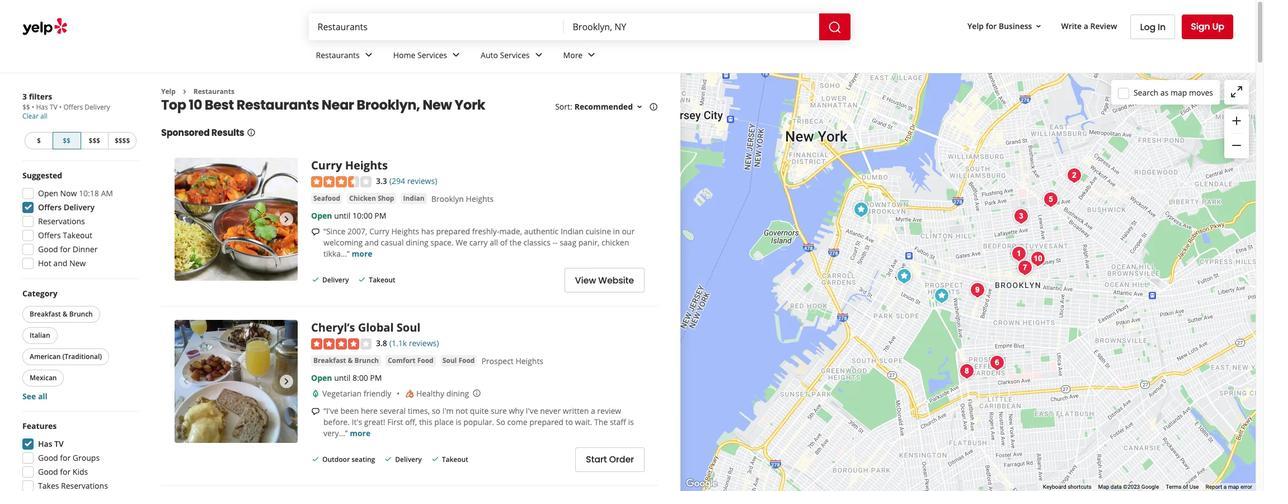 Task type: locate. For each thing, give the bounding box(es) containing it.
and right hot
[[53, 258, 67, 269]]

3 24 chevron down v2 image from the left
[[532, 48, 546, 62]]

heights up the 3.3 link
[[345, 158, 388, 173]]

0 horizontal spatial brunch
[[69, 310, 93, 319]]

1 horizontal spatial indian
[[561, 226, 584, 237]]

2 - from the left
[[555, 237, 558, 248]]

1 vertical spatial indian
[[561, 226, 584, 237]]

1 vertical spatial reviews)
[[409, 338, 439, 349]]

map for error
[[1229, 484, 1240, 490]]

0 vertical spatial and
[[365, 237, 379, 248]]

more down welcoming
[[352, 249, 373, 259]]

1 horizontal spatial yelp
[[968, 20, 984, 31]]

group containing suggested
[[19, 170, 139, 273]]

keyboard shortcuts button
[[1043, 484, 1092, 492]]

more link
[[352, 249, 373, 259], [350, 428, 371, 439]]

for down good for groups
[[60, 467, 71, 478]]

more link down it's
[[350, 428, 371, 439]]

for left business at the top right of the page
[[986, 20, 997, 31]]

not
[[456, 406, 468, 416]]

1 horizontal spatial map
[[1229, 484, 1240, 490]]

1 • from the left
[[32, 102, 34, 112]]

mayfield image
[[967, 279, 989, 301]]

breakfast down the category
[[30, 310, 61, 319]]

curry heights image
[[175, 158, 298, 281], [850, 198, 873, 221]]

offers up $$ button at the left top
[[63, 102, 83, 112]]

terms of use link
[[1166, 484, 1200, 490]]

2 until from the top
[[334, 373, 351, 383]]

food for soul food
[[459, 356, 475, 365]]

so
[[432, 406, 441, 416]]

has down "features"
[[38, 439, 52, 450]]

1 services from the left
[[418, 50, 447, 60]]

1 vertical spatial offers
[[38, 202, 62, 213]]

friendly
[[364, 388, 392, 399]]

1 24 chevron down v2 image from the left
[[362, 48, 376, 62]]

takeout down casual on the left of the page
[[369, 276, 396, 285]]

breakfast & brunch button
[[22, 306, 100, 323], [311, 355, 381, 367]]

has inside 3 filters $$ • has tv • offers delivery clear all
[[36, 102, 48, 112]]

yelp for business button
[[964, 16, 1048, 36]]

$$ right $
[[63, 136, 71, 146]]

1 horizontal spatial •
[[59, 102, 62, 112]]

0 horizontal spatial breakfast & brunch
[[30, 310, 93, 319]]

services inside 'link'
[[500, 50, 530, 60]]

1 vertical spatial more link
[[350, 428, 371, 439]]

seafood
[[314, 194, 340, 203]]

report a map error link
[[1206, 484, 1253, 490]]

1 horizontal spatial takeout
[[369, 276, 396, 285]]

16 info v2 image
[[649, 103, 658, 112], [247, 128, 256, 137]]

tv inside 3 filters $$ • has tv • offers delivery clear all
[[50, 102, 57, 112]]

of left use
[[1184, 484, 1189, 490]]

0 horizontal spatial curry
[[311, 158, 342, 173]]

1 vertical spatial dining
[[447, 388, 469, 399]]

• down the filters
[[32, 102, 34, 112]]

16 checkmark v2 image
[[311, 276, 320, 285], [358, 276, 367, 285], [384, 455, 393, 464], [431, 455, 440, 464]]

wait.
[[575, 417, 593, 428]]

24 chevron down v2 image right auto services
[[532, 48, 546, 62]]

offers down reservations
[[38, 230, 61, 241]]

$$ inside 3 filters $$ • has tv • offers delivery clear all
[[22, 102, 30, 112]]

good down good for groups
[[38, 467, 58, 478]]

0 horizontal spatial prepared
[[436, 226, 470, 237]]

0 vertical spatial map
[[1171, 87, 1188, 98]]

all right clear
[[40, 111, 47, 121]]

0 vertical spatial prepared
[[436, 226, 470, 237]]

search image
[[828, 20, 842, 34]]

1 vertical spatial &
[[348, 356, 353, 365]]

0 vertical spatial indian
[[403, 194, 425, 203]]

panir,
[[579, 237, 600, 248]]

is
[[456, 417, 462, 428], [628, 417, 634, 428]]

1 horizontal spatial and
[[365, 237, 379, 248]]

shop
[[378, 194, 394, 203]]

new left york at the left
[[423, 96, 452, 114]]

heights right prospect
[[516, 356, 544, 367]]

open up 16 speech v2 icon
[[311, 211, 332, 221]]

1 vertical spatial takeout
[[369, 276, 396, 285]]

map left error
[[1229, 484, 1240, 490]]

Find text field
[[318, 21, 555, 33]]

indian down (294 reviews)
[[403, 194, 425, 203]]

food down (1.1k reviews)
[[417, 356, 434, 365]]

0 vertical spatial dining
[[406, 237, 429, 248]]

soul up the (1.1k reviews) "link"
[[397, 320, 421, 335]]

reviews) for curry heights
[[407, 176, 437, 187]]

yelp left business at the top right of the page
[[968, 20, 984, 31]]

reviews) inside "link"
[[409, 338, 439, 349]]

1 vertical spatial and
[[53, 258, 67, 269]]

info icon image
[[473, 389, 482, 398], [473, 389, 482, 398]]

previous image for curry heights
[[179, 213, 193, 226]]

vegetarian
[[322, 388, 362, 399]]

$
[[37, 136, 41, 146]]

cheryl's global soul
[[311, 320, 421, 335]]

to
[[566, 417, 573, 428]]

0 vertical spatial 16 info v2 image
[[649, 103, 658, 112]]

is down not
[[456, 417, 462, 428]]

breakfast down 3.8 star rating image
[[314, 356, 346, 365]]

2 food from the left
[[459, 356, 475, 365]]

$$ down 3
[[22, 102, 30, 112]]

services right home
[[418, 50, 447, 60]]

2 services from the left
[[500, 50, 530, 60]]

view website
[[575, 274, 634, 287]]

all right see
[[38, 391, 48, 402]]

None field
[[318, 21, 555, 33], [573, 21, 810, 33]]

16 checkmark v2 image down welcoming
[[358, 276, 367, 285]]

2 vertical spatial good
[[38, 467, 58, 478]]

0 horizontal spatial of
[[500, 237, 508, 248]]

slideshow element for cheryl's
[[175, 320, 298, 443]]

24 chevron down v2 image
[[585, 48, 599, 62]]

chicken shop button
[[347, 193, 397, 204]]

1 horizontal spatial is
[[628, 417, 634, 428]]

2 horizontal spatial takeout
[[442, 455, 469, 465]]

heights for curry heights
[[345, 158, 388, 173]]

0 vertical spatial yelp
[[968, 20, 984, 31]]

1 vertical spatial breakfast & brunch button
[[311, 355, 381, 367]]

until up "since
[[334, 211, 351, 221]]

previous image
[[179, 213, 193, 226], [179, 375, 193, 389]]

1 horizontal spatial 24 chevron down v2 image
[[450, 48, 463, 62]]

none field near
[[573, 21, 810, 33]]

1 horizontal spatial a
[[1084, 20, 1089, 31]]

previous image for cheryl's global soul
[[179, 375, 193, 389]]

0 horizontal spatial a
[[591, 406, 596, 416]]

prospect
[[482, 356, 514, 367]]

good down has tv on the bottom of the page
[[38, 453, 58, 464]]

2 previous image from the top
[[179, 375, 193, 389]]

until
[[334, 211, 351, 221], [334, 373, 351, 383]]

map right as
[[1171, 87, 1188, 98]]

indian inside button
[[403, 194, 425, 203]]

food left prospect
[[459, 356, 475, 365]]

1 vertical spatial pm
[[370, 373, 382, 383]]

(294
[[390, 176, 405, 187]]

dining up not
[[447, 388, 469, 399]]

16 checkmark v2 image down the place
[[431, 455, 440, 464]]

top
[[161, 96, 186, 114]]

staff
[[610, 417, 626, 428]]

offers takeout
[[38, 230, 92, 241]]

terms of use
[[1166, 484, 1200, 490]]

tv down the filters
[[50, 102, 57, 112]]

sign up link
[[1183, 15, 1234, 39]]

pm for heights
[[375, 211, 387, 221]]

breakfast & brunch down 3.8 star rating image
[[314, 356, 379, 365]]

good for kids
[[38, 467, 88, 478]]

services for home services
[[418, 50, 447, 60]]

in
[[613, 226, 620, 237]]

0 horizontal spatial 24 chevron down v2 image
[[362, 48, 376, 62]]

offers up reservations
[[38, 202, 62, 213]]

more
[[352, 249, 373, 259], [350, 428, 371, 439]]

0 horizontal spatial soul
[[397, 320, 421, 335]]

1 previous image from the top
[[179, 213, 193, 226]]

1 good from the top
[[38, 244, 58, 255]]

24 chevron down v2 image for home services
[[450, 48, 463, 62]]

0 vertical spatial has
[[36, 102, 48, 112]]

1 until from the top
[[334, 211, 351, 221]]

peaches hothouse image
[[1008, 243, 1031, 265]]

1 horizontal spatial restaurants link
[[307, 40, 384, 73]]

vegetarian friendly
[[322, 388, 392, 399]]

0 horizontal spatial breakfast & brunch button
[[22, 306, 100, 323]]

heights right brooklyn
[[466, 194, 494, 204]]

for for groups
[[60, 453, 71, 464]]

0 horizontal spatial breakfast
[[30, 310, 61, 319]]

more for been
[[350, 428, 371, 439]]

seafood link
[[311, 193, 343, 204]]

until up vegetarian
[[334, 373, 351, 383]]

prepared inside "i've been here several times, so i'm not quite sure why i've never written a review before. it's great! first off, this place is popular. so come prepared to wait. the staff is very…"
[[530, 417, 564, 428]]

1 vertical spatial 16 info v2 image
[[247, 128, 256, 137]]

open down the suggested
[[38, 188, 58, 199]]

a
[[1084, 20, 1089, 31], [591, 406, 596, 416], [1224, 484, 1227, 490]]

services right the auto at the top left of the page
[[500, 50, 530, 60]]

groups
[[73, 453, 100, 464]]

-
[[553, 237, 555, 248], [555, 237, 558, 248]]

2 vertical spatial takeout
[[442, 455, 469, 465]]

(1.1k reviews)
[[390, 338, 439, 349]]

3
[[22, 91, 27, 102]]

has down the filters
[[36, 102, 48, 112]]

map
[[1099, 484, 1110, 490]]

restaurants inside business categories element
[[316, 50, 360, 60]]

yelp left 16 chevron right v2 icon
[[161, 87, 176, 96]]

restaurants link
[[307, 40, 384, 73], [194, 87, 235, 96]]

0 horizontal spatial indian
[[403, 194, 425, 203]]

risbo image
[[956, 360, 979, 383]]

0 horizontal spatial map
[[1171, 87, 1188, 98]]

zanmi image
[[986, 352, 1009, 374]]

1 vertical spatial breakfast & brunch
[[314, 356, 379, 365]]

moves
[[1190, 87, 1214, 98]]

healthy
[[416, 388, 445, 399]]

1 horizontal spatial $$
[[63, 136, 71, 146]]

error
[[1241, 484, 1253, 490]]

good for good for dinner
[[38, 244, 58, 255]]

near
[[322, 96, 354, 114]]

for up 'good for kids'
[[60, 453, 71, 464]]

0 horizontal spatial $$
[[22, 102, 30, 112]]

in
[[1158, 20, 1166, 33]]

1 vertical spatial until
[[334, 373, 351, 383]]

yelp inside yelp for business button
[[968, 20, 984, 31]]

10:00
[[353, 211, 373, 221]]

1 vertical spatial has
[[38, 439, 52, 450]]

zoom in image
[[1231, 114, 1244, 127]]

for down the offers takeout
[[60, 244, 71, 255]]

3.3 star rating image
[[311, 176, 372, 188]]

curry
[[311, 158, 342, 173], [369, 226, 390, 237]]

Near text field
[[573, 21, 810, 33]]

tv up good for groups
[[54, 439, 64, 450]]

(294 reviews) link
[[390, 175, 437, 187]]

2 horizontal spatial 24 chevron down v2 image
[[532, 48, 546, 62]]

for for kids
[[60, 467, 71, 478]]

0 vertical spatial breakfast & brunch button
[[22, 306, 100, 323]]

24 chevron down v2 image left home
[[362, 48, 376, 62]]

1 vertical spatial prepared
[[530, 417, 564, 428]]

google image
[[684, 477, 721, 492]]

expand map image
[[1231, 85, 1244, 98]]

dining down has
[[406, 237, 429, 248]]

curry up casual on the left of the page
[[369, 226, 390, 237]]

1 vertical spatial more
[[350, 428, 371, 439]]

prepared up we
[[436, 226, 470, 237]]

and down 2007,
[[365, 237, 379, 248]]

0 horizontal spatial is
[[456, 417, 462, 428]]

map for moves
[[1171, 87, 1188, 98]]

breakfast & brunch
[[30, 310, 93, 319], [314, 356, 379, 365]]

1 horizontal spatial curry
[[369, 226, 390, 237]]

group
[[1225, 109, 1250, 158], [19, 170, 139, 273], [20, 288, 139, 403], [19, 421, 139, 492]]

0 vertical spatial good
[[38, 244, 58, 255]]

is right "staff"
[[628, 417, 634, 428]]

italian button
[[22, 328, 57, 344]]

16 info v2 image right results
[[247, 128, 256, 137]]

0 vertical spatial all
[[40, 111, 47, 121]]

24 chevron down v2 image inside home services link
[[450, 48, 463, 62]]

a right write
[[1084, 20, 1089, 31]]

category
[[22, 288, 57, 299]]

a for report
[[1224, 484, 1227, 490]]

auto services link
[[472, 40, 555, 73]]

1 horizontal spatial breakfast & brunch
[[314, 356, 379, 365]]

several
[[380, 406, 406, 416]]

takeout down the place
[[442, 455, 469, 465]]

24 chevron down v2 image left the auto at the top left of the page
[[450, 48, 463, 62]]

for inside yelp for business button
[[986, 20, 997, 31]]

of left the
[[500, 237, 508, 248]]

1 none field from the left
[[318, 21, 555, 33]]

1 vertical spatial good
[[38, 453, 58, 464]]

so
[[497, 417, 506, 428]]

• right clear all link at the top of the page
[[59, 102, 62, 112]]

more link down welcoming
[[352, 249, 373, 259]]

delivery down tikka…"
[[322, 276, 349, 285]]

delivery up $$$
[[85, 102, 110, 112]]

1 horizontal spatial prepared
[[530, 417, 564, 428]]

1 vertical spatial previous image
[[179, 375, 193, 389]]

offers for delivery
[[38, 202, 62, 213]]

1 slideshow element from the top
[[175, 158, 298, 281]]

use
[[1190, 484, 1200, 490]]

indian up saag
[[561, 226, 584, 237]]

restaurants link up "near"
[[307, 40, 384, 73]]

2 24 chevron down v2 image from the left
[[450, 48, 463, 62]]

3 good from the top
[[38, 467, 58, 478]]

0 vertical spatial until
[[334, 211, 351, 221]]

1 vertical spatial $$
[[63, 136, 71, 146]]

this
[[419, 417, 433, 428]]

brooklyn heights
[[431, 194, 494, 204]]

0 horizontal spatial •
[[32, 102, 34, 112]]

zoom out image
[[1231, 139, 1244, 152]]

24 chevron down v2 image
[[362, 48, 376, 62], [450, 48, 463, 62], [532, 48, 546, 62]]

slideshow element
[[175, 158, 298, 281], [175, 320, 298, 443]]

comfort food button
[[386, 355, 436, 367]]

0 vertical spatial more
[[352, 249, 373, 259]]

heights inside "since 2007, curry heights has prepared freshly-made, authentic indian cuisine in our welcoming and casual dining space. we carry all of the classics -- saag panir, chicken tikka…"
[[392, 226, 419, 237]]

open up 16 vegetarian v2 'image'
[[311, 373, 332, 383]]

0 vertical spatial open
[[38, 188, 58, 199]]

prepared down never
[[530, 417, 564, 428]]

1 - from the left
[[553, 237, 555, 248]]

1 horizontal spatial 16 info v2 image
[[649, 103, 658, 112]]

sponsored
[[161, 127, 210, 140]]

restaurants link right 16 chevron right v2 icon
[[194, 87, 235, 96]]

16 speech v2 image
[[311, 228, 320, 237]]

a right report
[[1224, 484, 1227, 490]]

chicken shop
[[349, 194, 394, 203]]

& up open until 8:00 pm
[[348, 356, 353, 365]]

dining
[[406, 237, 429, 248], [447, 388, 469, 399]]

0 horizontal spatial food
[[417, 356, 434, 365]]

reviews) up comfort food
[[409, 338, 439, 349]]

1 vertical spatial yelp
[[161, 87, 176, 96]]

filters
[[29, 91, 52, 102]]

0 vertical spatial takeout
[[63, 230, 92, 241]]

new down dinner
[[69, 258, 86, 269]]

0 vertical spatial pm
[[375, 211, 387, 221]]

& up american (traditional)
[[63, 310, 68, 319]]

pm right 10:00
[[375, 211, 387, 221]]

None search field
[[309, 13, 853, 40]]

1 vertical spatial a
[[591, 406, 596, 416]]

dining inside "since 2007, curry heights has prepared freshly-made, authentic indian cuisine in our welcoming and casual dining space. we carry all of the classics -- saag panir, chicken tikka…"
[[406, 237, 429, 248]]

1 vertical spatial map
[[1229, 484, 1240, 490]]

kids
[[73, 467, 88, 478]]

and
[[365, 237, 379, 248], [53, 258, 67, 269]]

delivery down 'open now 10:18 am'
[[64, 202, 95, 213]]

2 vertical spatial offers
[[38, 230, 61, 241]]

2 good from the top
[[38, 453, 58, 464]]

yelp for "yelp" link
[[161, 87, 176, 96]]

2 slideshow element from the top
[[175, 320, 298, 443]]

brunch up the 8:00
[[355, 356, 379, 365]]

soul inside button
[[443, 356, 457, 365]]

food
[[417, 356, 434, 365], [459, 356, 475, 365]]

1 horizontal spatial food
[[459, 356, 475, 365]]

pm right the 8:00
[[370, 373, 382, 383]]

curry up 3.3 star rating image
[[311, 158, 342, 173]]

1 food from the left
[[417, 356, 434, 365]]

brunch
[[69, 310, 93, 319], [355, 356, 379, 365]]

heights for brooklyn heights
[[466, 194, 494, 204]]

16 info v2 image right 16 chevron down v2 icon
[[649, 103, 658, 112]]

reviews) up 'indian' button
[[407, 176, 437, 187]]

0 vertical spatial previous image
[[179, 213, 193, 226]]

heights up casual on the left of the page
[[392, 226, 419, 237]]

brunch up "(traditional)"
[[69, 310, 93, 319]]

1 vertical spatial restaurants link
[[194, 87, 235, 96]]

breakfast & brunch button down the category
[[22, 306, 100, 323]]

view
[[575, 274, 596, 287]]

16 checkmark v2 image right seating
[[384, 455, 393, 464]]

delivery inside 3 filters $$ • has tv • offers delivery clear all
[[85, 102, 110, 112]]

2 none field from the left
[[573, 21, 810, 33]]

soul food
[[443, 356, 475, 365]]

breakfast & brunch button up open until 8:00 pm
[[311, 355, 381, 367]]

tikka…"
[[324, 249, 350, 259]]

group containing category
[[20, 288, 139, 403]]

view website link
[[565, 268, 645, 293]]

0 vertical spatial brunch
[[69, 310, 93, 319]]

0 vertical spatial reviews)
[[407, 176, 437, 187]]

start order
[[586, 454, 634, 466]]

2 horizontal spatial a
[[1224, 484, 1227, 490]]

24 chevron down v2 image inside auto services 'link'
[[532, 48, 546, 62]]

0 horizontal spatial restaurants link
[[194, 87, 235, 96]]

good up hot
[[38, 244, 58, 255]]

report
[[1206, 484, 1223, 490]]

takeout up dinner
[[63, 230, 92, 241]]

soul up healthy dining
[[443, 356, 457, 365]]

delivery
[[85, 102, 110, 112], [64, 202, 95, 213], [322, 276, 349, 285], [395, 455, 422, 465]]

0 vertical spatial new
[[423, 96, 452, 114]]

breakfast & brunch down the category
[[30, 310, 93, 319]]

1 vertical spatial of
[[1184, 484, 1189, 490]]

1 horizontal spatial brunch
[[355, 356, 379, 365]]

1 horizontal spatial none field
[[573, 21, 810, 33]]

more down it's
[[350, 428, 371, 439]]

space.
[[431, 237, 454, 248]]

cheryl's global soul link
[[311, 320, 421, 335]]

for for business
[[986, 20, 997, 31]]

a up the the on the left of page
[[591, 406, 596, 416]]

1 vertical spatial all
[[490, 237, 498, 248]]

dinner
[[73, 244, 98, 255]]

outdoor
[[322, 455, 350, 465]]

until for cheryl's
[[334, 373, 351, 383]]

all down freshly-
[[490, 237, 498, 248]]

up
[[1213, 20, 1225, 33]]

$$
[[22, 102, 30, 112], [63, 136, 71, 146]]



Task type: vqa. For each thing, say whether or not it's contained in the screenshot.
Bird's-eye View
no



Task type: describe. For each thing, give the bounding box(es) containing it.
$$$
[[89, 136, 100, 146]]

24 chevron down v2 image for restaurants
[[362, 48, 376, 62]]

report a map error
[[1206, 484, 1253, 490]]

american
[[30, 352, 61, 362]]

indian button
[[401, 193, 427, 204]]

breakfast & brunch for the right breakfast & brunch button
[[314, 356, 379, 365]]

chicken shop link
[[347, 193, 397, 204]]

slideshow element for curry
[[175, 158, 298, 281]]

been
[[341, 406, 359, 416]]

off,
[[405, 417, 417, 428]]

write a review link
[[1057, 16, 1122, 36]]

all inside 3 filters $$ • has tv • offers delivery clear all
[[40, 111, 47, 121]]

offers for takeout
[[38, 230, 61, 241]]

brooklyn
[[431, 194, 464, 204]]

prepared inside "since 2007, curry heights has prepared freshly-made, authentic indian cuisine in our welcoming and casual dining space. we carry all of the classics -- saag panir, chicken tikka…"
[[436, 226, 470, 237]]

brooklyn,
[[357, 96, 420, 114]]

freshly-
[[472, 226, 500, 237]]

business categories element
[[307, 40, 1234, 73]]

reviews) for cheryl's global soul
[[409, 338, 439, 349]]

(traditional)
[[62, 352, 102, 362]]

"since 2007, curry heights has prepared freshly-made, authentic indian cuisine in our welcoming and casual dining space. we carry all of the classics -- saag panir, chicken tikka…"
[[324, 226, 635, 259]]

carry
[[470, 237, 488, 248]]

1 vertical spatial breakfast
[[314, 356, 346, 365]]

16 checkmark v2 image down 16 speech v2 icon
[[311, 276, 320, 285]]

0 horizontal spatial and
[[53, 258, 67, 269]]

pm for global
[[370, 373, 382, 383]]

more link for 2007,
[[352, 249, 373, 259]]

0 vertical spatial &
[[63, 310, 68, 319]]

see all
[[22, 391, 48, 402]]

"since
[[324, 226, 346, 237]]

auto
[[481, 50, 498, 60]]

more for 2007,
[[352, 249, 373, 259]]

0 vertical spatial restaurants link
[[307, 40, 384, 73]]

quite
[[470, 406, 489, 416]]

a inside "i've been here several times, so i'm not quite sure why i've never written a review before. it's great! first off, this place is popular. so come prepared to wait. the staff is very…"
[[591, 406, 596, 416]]

16 chevron right v2 image
[[180, 87, 189, 96]]

cheryl's global soul image
[[931, 285, 953, 307]]

soul food button
[[440, 355, 477, 367]]

0 horizontal spatial curry heights image
[[175, 158, 298, 281]]

comfort food
[[388, 356, 434, 365]]

24 chevron down v2 image for auto services
[[532, 48, 546, 62]]

delivery down off,
[[395, 455, 422, 465]]

healthy dining
[[416, 388, 469, 399]]

16 speech v2 image
[[311, 407, 320, 416]]

data
[[1111, 484, 1122, 490]]

1 vertical spatial tv
[[54, 439, 64, 450]]

1 is from the left
[[456, 417, 462, 428]]

3.8 star rating image
[[311, 339, 372, 350]]

food for comfort food
[[417, 356, 434, 365]]

services for auto services
[[500, 50, 530, 60]]

yelp for yelp for business
[[968, 20, 984, 31]]

0 vertical spatial soul
[[397, 320, 421, 335]]

offers inside 3 filters $$ • has tv • offers delivery clear all
[[63, 102, 83, 112]]

keyboard shortcuts
[[1043, 484, 1092, 490]]

place
[[435, 417, 454, 428]]

1 vertical spatial brunch
[[355, 356, 379, 365]]

clear all link
[[22, 111, 47, 121]]

mexican button
[[22, 370, 64, 387]]

never
[[540, 406, 561, 416]]

before.
[[324, 417, 350, 428]]

results
[[211, 127, 244, 140]]

16 chevron down v2 image
[[635, 103, 644, 112]]

indian inside "since 2007, curry heights has prepared freshly-made, authentic indian cuisine in our welcoming and casual dining space. we carry all of the classics -- saag panir, chicken tikka…"
[[561, 226, 584, 237]]

next image
[[280, 375, 293, 389]]

2 • from the left
[[59, 102, 62, 112]]

cuisine
[[586, 226, 611, 237]]

1 horizontal spatial breakfast & brunch button
[[311, 355, 381, 367]]

good for good for kids
[[38, 467, 58, 478]]

group containing features
[[19, 421, 139, 492]]

for for dinner
[[60, 244, 71, 255]]

(1.1k
[[390, 338, 407, 349]]

cheryl's global soul image
[[175, 320, 298, 443]]

1 horizontal spatial of
[[1184, 484, 1189, 490]]

heights for prospect heights
[[516, 356, 544, 367]]

curry inside "since 2007, curry heights has prepared freshly-made, authentic indian cuisine in our welcoming and casual dining space. we carry all of the classics -- saag panir, chicken tikka…"
[[369, 226, 390, 237]]

the
[[595, 417, 608, 428]]

open for cheryl's
[[311, 373, 332, 383]]

comfort
[[388, 356, 416, 365]]

it's
[[352, 417, 362, 428]]

open now 10:18 am
[[38, 188, 113, 199]]

$$ inside button
[[63, 136, 71, 146]]

sign up
[[1191, 20, 1225, 33]]

of inside "since 2007, curry heights has prepared freshly-made, authentic indian cuisine in our welcoming and casual dining space. we carry all of the classics -- saag panir, chicken tikka…"
[[500, 237, 508, 248]]

global
[[358, 320, 394, 335]]

sign
[[1191, 20, 1211, 33]]

a for write
[[1084, 20, 1089, 31]]

buntopia image
[[1040, 188, 1063, 211]]

more link for been
[[350, 428, 371, 439]]

3 filters $$ • has tv • offers delivery clear all
[[22, 91, 110, 121]]

brown butter image
[[1009, 242, 1031, 265]]

0 horizontal spatial 16 info v2 image
[[247, 128, 256, 137]]

2 is from the left
[[628, 417, 634, 428]]

chicken
[[602, 237, 629, 248]]

order
[[609, 454, 634, 466]]

1 horizontal spatial new
[[423, 96, 452, 114]]

why
[[509, 406, 524, 416]]

16 checkmark v2 image
[[311, 455, 320, 464]]

open until 10:00 pm
[[311, 211, 387, 221]]

el jeffe image
[[1014, 257, 1037, 279]]

zaca cafe image
[[1027, 248, 1050, 270]]

now
[[60, 188, 77, 199]]

i'm
[[443, 406, 454, 416]]

i've
[[526, 406, 538, 416]]

features
[[22, 421, 57, 432]]

chicken
[[349, 194, 376, 203]]

log in link
[[1131, 15, 1176, 39]]

and inside "since 2007, curry heights has prepared freshly-made, authentic indian cuisine in our welcoming and casual dining space. we carry all of the classics -- saag panir, chicken tikka…"
[[365, 237, 379, 248]]

recommended button
[[575, 102, 644, 112]]

indian link
[[401, 193, 427, 204]]

keyboard
[[1043, 484, 1067, 490]]

comfort food link
[[386, 355, 436, 367]]

offers delivery
[[38, 202, 95, 213]]

fukurou brooklyn image
[[1064, 164, 1086, 187]]

3.3
[[376, 176, 387, 187]]

$$$$
[[115, 136, 130, 146]]

open for curry
[[311, 211, 332, 221]]

saag
[[560, 237, 577, 248]]

"i've
[[324, 406, 339, 416]]

recommended
[[575, 102, 633, 112]]

log
[[1141, 20, 1156, 33]]

see all button
[[22, 391, 48, 402]]

map region
[[680, 0, 1265, 492]]

none field find
[[318, 21, 555, 33]]

1 horizontal spatial dining
[[447, 388, 469, 399]]

start order link
[[575, 448, 645, 472]]

1 vertical spatial new
[[69, 258, 86, 269]]

classics
[[524, 237, 551, 248]]

breakfast & brunch for the topmost breakfast & brunch button
[[30, 310, 93, 319]]

american (traditional) button
[[22, 349, 109, 366]]

good for groups
[[38, 453, 100, 464]]

sponsored results
[[161, 127, 244, 140]]

cheryl's
[[311, 320, 355, 335]]

home services link
[[384, 40, 472, 73]]

(1.1k reviews) link
[[390, 337, 439, 349]]

good for good for groups
[[38, 453, 58, 464]]

website
[[599, 274, 634, 287]]

outdoor seating
[[322, 455, 375, 465]]

see
[[22, 391, 36, 402]]

reservations
[[38, 216, 85, 227]]

$ button
[[25, 132, 52, 149]]

0 vertical spatial curry
[[311, 158, 342, 173]]

next image
[[280, 213, 293, 226]]

0 vertical spatial breakfast
[[30, 310, 61, 319]]

clear
[[22, 111, 39, 121]]

all inside "since 2007, curry heights has prepared freshly-made, authentic indian cuisine in our welcoming and casual dining space. we carry all of the classics -- saag panir, chicken tikka…"
[[490, 237, 498, 248]]

sort:
[[555, 102, 573, 112]]

16 healthy dining v2 image
[[405, 389, 414, 398]]

popular.
[[464, 417, 494, 428]]

more
[[564, 50, 583, 60]]

2 vertical spatial all
[[38, 391, 48, 402]]

10
[[189, 96, 202, 114]]

bogota latin bistro image
[[894, 265, 916, 287]]

16 chevron down v2 image
[[1035, 22, 1044, 31]]

home services
[[393, 50, 447, 60]]

until for curry
[[334, 211, 351, 221]]

yelp link
[[161, 87, 176, 96]]

the
[[510, 237, 522, 248]]

guacuco bed-stuy image
[[1011, 205, 1033, 228]]

0 horizontal spatial takeout
[[63, 230, 92, 241]]

16 vegetarian v2 image
[[311, 389, 320, 398]]

more link
[[555, 40, 608, 73]]

1 horizontal spatial curry heights image
[[850, 198, 873, 221]]

top 10 best restaurants near brooklyn, new york
[[161, 96, 486, 114]]



